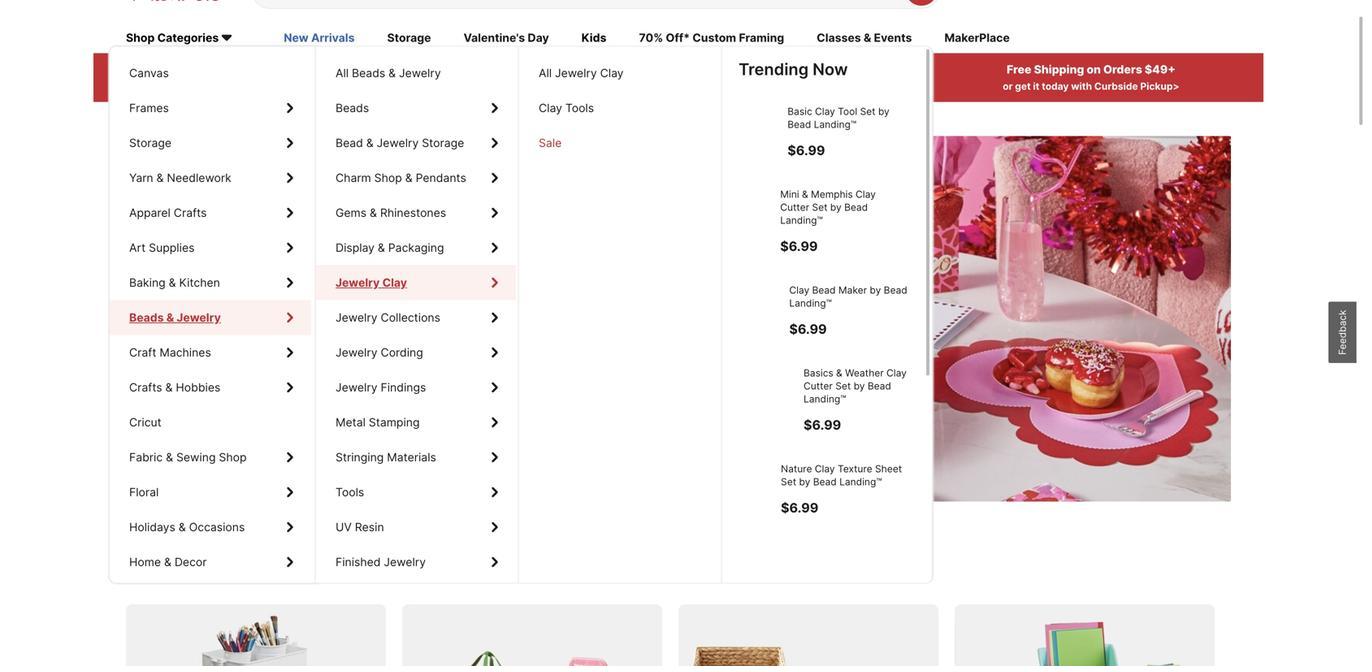 Task type: locate. For each thing, give the bounding box(es) containing it.
cutter inside basics & weather clay cutter set by bead landing™
[[804, 380, 833, 392]]

all beads & jewelry link
[[316, 56, 516, 91]]

baking & kitchen for shop categories
[[129, 276, 220, 290]]

bead
[[804, 119, 828, 130], [336, 136, 363, 150], [868, 202, 892, 213], [827, 285, 851, 296], [804, 298, 828, 309], [868, 380, 892, 392], [814, 476, 837, 488]]

cutter down mini
[[804, 202, 833, 213]]

colorful plastic storage bins image
[[955, 605, 1216, 667]]

0 vertical spatial item undefined image
[[739, 105, 791, 157]]

heartfelt.
[[374, 329, 461, 354]]

craft
[[129, 346, 156, 360], [129, 346, 156, 360], [129, 346, 156, 360], [129, 346, 156, 360], [129, 346, 156, 360], [129, 346, 156, 360], [129, 346, 156, 360], [129, 346, 156, 360]]

set inside mini & memphis clay cutter set by bead landing™
[[836, 202, 851, 213]]

earn
[[637, 63, 663, 77]]

2 item undefined image from the top
[[739, 188, 791, 240]]

2 with from the left
[[1072, 81, 1093, 92]]

frames for kids
[[129, 101, 169, 115]]

by down nature
[[800, 476, 811, 488]]

by down weather
[[854, 380, 865, 392]]

$6.99 down clay bead maker by bead landing™
[[804, 322, 842, 337]]

fabric & sewing shop link
[[110, 440, 311, 475], [110, 440, 311, 475], [110, 440, 311, 475], [110, 440, 311, 475], [110, 440, 311, 475], [110, 440, 311, 475], [110, 440, 311, 475], [110, 440, 311, 475]]

gems
[[336, 206, 367, 220]]

holidays & occasions link for 70% off* custom framing
[[110, 510, 311, 545]]

baking for new arrivals
[[129, 276, 166, 290]]

1 horizontal spatial it
[[1034, 81, 1040, 92]]

classes & events link
[[817, 30, 913, 48]]

makerplace link
[[945, 30, 1010, 48]]

floral link for valentine's day
[[110, 475, 311, 510]]

frames
[[129, 101, 169, 115], [129, 101, 169, 115], [129, 101, 169, 115], [129, 101, 169, 115], [129, 101, 169, 115], [129, 101, 169, 115], [129, 101, 169, 115], [129, 101, 169, 115]]

charm shop & pendants link
[[316, 161, 516, 196]]

1 vertical spatial now
[[209, 387, 234, 401]]

baking
[[129, 276, 166, 290], [129, 276, 166, 290], [129, 276, 166, 290], [129, 276, 166, 290], [129, 276, 166, 290], [129, 276, 166, 290], [129, 276, 166, 290], [129, 276, 166, 290]]

now down make
[[209, 387, 234, 401]]

fabric for new arrivals
[[129, 451, 163, 465]]

art supplies for storage
[[129, 241, 195, 255]]

creative
[[206, 559, 283, 583]]

bead & jewelry storage link
[[316, 126, 516, 161]]

the big storage sale up to 60% off storage solutions with woman holding plastic containers image
[[0, 136, 127, 502]]

1 vertical spatial tools
[[336, 486, 364, 500]]

shipping
[[1035, 63, 1085, 77]]

canvas link
[[110, 56, 311, 91], [110, 56, 311, 91], [110, 56, 311, 91], [110, 56, 311, 91], [110, 56, 311, 91], [110, 56, 311, 91], [110, 56, 311, 91], [110, 56, 311, 91]]

clay inside basics & weather clay cutter set by bead landing™
[[887, 367, 907, 379]]

clay down when
[[539, 101, 563, 115]]

storage
[[387, 31, 431, 45], [129, 136, 172, 150], [129, 136, 172, 150], [129, 136, 172, 150], [129, 136, 172, 150], [129, 136, 172, 150], [129, 136, 172, 150], [129, 136, 172, 150], [129, 136, 172, 150], [422, 136, 464, 150]]

$6.99 down basics & weather clay cutter set by bead landing™
[[804, 417, 842, 433]]

storage for shop categories
[[129, 136, 172, 150]]

1 vertical spatial cutter
[[804, 380, 833, 392]]

table of valentines day decor image
[[127, 136, 1232, 502]]

clay tools
[[539, 101, 594, 115]]

landing™ down maker
[[830, 298, 873, 309]]

holidays & occasions link for valentine's day
[[110, 510, 311, 545]]

set down nature
[[781, 476, 797, 488]]

1 horizontal spatial with
[[1072, 81, 1093, 92]]

landing™ down texture
[[840, 476, 883, 488]]

cricut for storage
[[129, 416, 162, 430]]

cutter for basics
[[804, 380, 833, 392]]

1 horizontal spatial day
[[528, 31, 549, 45]]

holidays & occasions link for kids
[[110, 510, 311, 545]]

0 vertical spatial on
[[1087, 63, 1102, 77]]

all up code on the top left of page
[[226, 63, 241, 77]]

floral for storage
[[129, 486, 159, 500]]

valentine's inside up to 40% off valentine's day supplies
[[427, 223, 627, 273]]

valentine's
[[464, 31, 525, 45], [427, 223, 627, 273]]

floral link for storage
[[110, 475, 311, 510]]

tools inside clay tools link
[[566, 101, 594, 115]]

yarn & needlework link for storage
[[110, 161, 311, 196]]

on right save
[[177, 559, 201, 583]]

beads & jewelry link for storage
[[110, 300, 311, 335]]

craft machines for kids
[[129, 346, 211, 360]]

bead inside basics & weather clay cutter set by bead landing™
[[868, 380, 892, 392]]

3 item undefined image from the top
[[739, 284, 791, 336]]

apparel crafts link for shop categories
[[110, 196, 311, 231]]

art for shop categories
[[129, 241, 146, 255]]

baking & kitchen for new arrivals
[[129, 276, 220, 290]]

basic clay tool set by bead landing™
[[804, 106, 906, 130]]

now up 'apply>'
[[813, 59, 848, 79]]

0 vertical spatial cutter
[[804, 202, 833, 213]]

& inside bead & jewelry storage 'link'
[[367, 136, 374, 150]]

yarn & needlework link for shop categories
[[110, 161, 311, 196]]

finished jewelry
[[336, 556, 426, 570]]

canvas for kids
[[129, 66, 169, 80]]

tools down "you"
[[566, 101, 594, 115]]

1 vertical spatial it
[[215, 329, 228, 354]]

1 horizontal spatial now
[[813, 59, 848, 79]]

it right make
[[215, 329, 228, 354]]

canvas
[[129, 66, 169, 80], [129, 66, 169, 80], [129, 66, 169, 80], [129, 66, 169, 80], [129, 66, 169, 80], [129, 66, 169, 80], [129, 66, 169, 80], [129, 66, 169, 80]]

by inside basic clay tool set by bead landing™
[[895, 106, 906, 117]]

cutter down basics
[[804, 380, 833, 392]]

1 cutter from the top
[[804, 202, 833, 213]]

2 cutter from the top
[[804, 380, 833, 392]]

apparel for new arrivals
[[129, 206, 171, 220]]

clay down display & packaging at the top left of page
[[383, 276, 407, 290]]

home for valentine's day
[[129, 556, 161, 570]]

1 with from the left
[[181, 81, 202, 92]]

with
[[181, 81, 202, 92], [1072, 81, 1093, 92]]

makerplace
[[945, 31, 1010, 45]]

fabric & sewing shop for 70% off* custom framing
[[129, 451, 247, 465]]

holidays & occasions
[[129, 521, 245, 535], [129, 521, 245, 535], [129, 521, 245, 535], [129, 521, 245, 535], [129, 521, 245, 535], [129, 521, 245, 535], [129, 521, 245, 535], [129, 521, 245, 535]]

apparel crafts link for storage
[[110, 196, 311, 231]]

floral for 70% off* custom framing
[[129, 486, 159, 500]]

1 vertical spatial item undefined image
[[739, 188, 791, 240]]

home & decor link for 70% off* custom framing
[[110, 545, 311, 580]]

baking & kitchen
[[129, 276, 220, 290], [129, 276, 220, 290], [129, 276, 220, 290], [129, 276, 220, 290], [129, 276, 220, 290], [129, 276, 220, 290], [129, 276, 220, 290], [129, 276, 220, 290]]

clay inside mini & memphis clay cutter set by bead landing™
[[880, 189, 900, 200]]

baking for 70% off* custom framing
[[129, 276, 166, 290]]

apparel crafts link for classes & events
[[110, 196, 311, 231]]

apparel crafts for valentine's day
[[129, 206, 207, 220]]

up
[[159, 223, 211, 273]]

you
[[577, 81, 595, 92]]

home & decor link for valentine's day
[[110, 545, 311, 580]]

by inside mini & memphis clay cutter set by bead landing™
[[854, 202, 865, 213]]

hobbies for kids
[[176, 381, 221, 395]]

clay right weather
[[887, 367, 907, 379]]

1 vertical spatial valentine's
[[427, 223, 627, 273]]

yarn & needlework link for valentine's day
[[110, 161, 311, 196]]

your
[[617, 81, 638, 92]]

$6.99 down nature
[[781, 500, 819, 516]]

white rolling cart with art supplies image
[[126, 605, 386, 667]]

shop now button
[[159, 375, 253, 414]]

0 vertical spatial it
[[1034, 81, 1040, 92]]

apparel crafts link for valentine's day
[[110, 196, 311, 231]]

frames link for storage
[[110, 91, 311, 126]]

kitchen for classes & events
[[179, 276, 220, 290]]

set down weather
[[836, 380, 851, 392]]

apparel
[[129, 206, 171, 220], [129, 206, 171, 220], [129, 206, 171, 220], [129, 206, 171, 220], [129, 206, 171, 220], [129, 206, 171, 220], [129, 206, 171, 220], [129, 206, 171, 220]]

frames for valentine's day
[[129, 101, 169, 115]]

save on creative storage for every space.
[[126, 559, 519, 583]]

finished
[[336, 556, 381, 570]]

make
[[159, 329, 210, 354]]

storage for 70% off* custom framing
[[129, 136, 172, 150]]

yarn & needlework link
[[110, 161, 311, 196], [110, 161, 311, 196], [110, 161, 311, 196], [110, 161, 311, 196], [110, 161, 311, 196], [110, 161, 311, 196], [110, 161, 311, 196], [110, 161, 311, 196]]

landing™ inside basic clay tool set by bead landing™
[[830, 119, 873, 130]]

apply>
[[344, 81, 377, 92]]

by
[[895, 106, 906, 117], [854, 202, 865, 213], [885, 285, 896, 296], [854, 380, 865, 392], [800, 476, 811, 488]]

decor for shop categories
[[175, 556, 207, 570]]

2 vertical spatial item undefined image
[[739, 284, 791, 336]]

sewing
[[176, 451, 216, 465], [176, 451, 216, 465], [176, 451, 216, 465], [176, 451, 216, 465], [176, 451, 216, 465], [176, 451, 216, 465], [176, 451, 216, 465], [176, 451, 216, 465]]

kitchen for kids
[[179, 276, 220, 290]]

landing™ inside clay bead maker by bead landing™
[[830, 298, 873, 309]]

clay left maker
[[804, 285, 824, 296]]

make it handmade and heartfelt.
[[159, 329, 461, 354]]

hobbies for shop categories
[[176, 381, 221, 395]]

michaels™
[[641, 81, 690, 92]]

storage inside 'link'
[[422, 136, 464, 150]]

clay bead maker by bead landing™
[[804, 285, 896, 309]]

fabric for storage
[[129, 451, 163, 465]]

holidays & occasions link
[[110, 510, 311, 545], [110, 510, 311, 545], [110, 510, 311, 545], [110, 510, 311, 545], [110, 510, 311, 545], [110, 510, 311, 545], [110, 510, 311, 545], [110, 510, 311, 545]]

machines for kids
[[160, 346, 211, 360]]

0 horizontal spatial day
[[159, 268, 231, 318]]

findings
[[381, 381, 426, 395]]

home & decor link for storage
[[110, 545, 311, 580]]

0 horizontal spatial all
[[226, 63, 241, 77]]

beads & jewelry for 70% off* custom framing
[[129, 311, 218, 325]]

with down 20%
[[181, 81, 202, 92]]

& inside 'classes & events' "link"
[[864, 31, 872, 45]]

tools up uv
[[336, 486, 364, 500]]

all inside all jewelry clay link
[[539, 66, 552, 80]]

day up make
[[159, 268, 231, 318]]

baking & kitchen link for storage
[[110, 265, 311, 300]]

new arrivals link
[[284, 30, 355, 48]]

1 horizontal spatial on
[[1087, 63, 1102, 77]]

on
[[1087, 63, 1102, 77], [177, 559, 201, 583]]

tools inside tools link
[[336, 486, 364, 500]]

jewelry clay
[[336, 276, 407, 290]]

credit
[[692, 81, 722, 92]]

sewing for storage
[[176, 451, 216, 465]]

frames link for valentine's day
[[110, 91, 311, 126]]

1 vertical spatial day
[[159, 268, 231, 318]]

all inside all beads & jewelry link
[[336, 66, 349, 80]]

crafts & hobbies for kids
[[129, 381, 221, 395]]

& inside the charm shop & pendants link
[[405, 171, 413, 185]]

basic
[[804, 106, 829, 117]]

craft machines link
[[110, 335, 311, 370], [110, 335, 311, 370], [110, 335, 311, 370], [110, 335, 311, 370], [110, 335, 311, 370], [110, 335, 311, 370], [110, 335, 311, 370], [110, 335, 311, 370]]

gems & rhinestones
[[336, 206, 446, 220]]

home for new arrivals
[[129, 556, 161, 570]]

off inside up to 40% off valentine's day supplies
[[359, 223, 417, 273]]

2 horizontal spatial all
[[539, 66, 552, 80]]

machines
[[160, 346, 211, 360], [160, 346, 211, 360], [160, 346, 211, 360], [160, 346, 211, 360], [160, 346, 211, 360], [160, 346, 211, 360], [160, 346, 211, 360], [160, 346, 211, 360]]

0 vertical spatial day
[[528, 31, 549, 45]]

stamping
[[369, 416, 420, 430]]

all up apply>
[[336, 66, 349, 80]]

craft machines for shop categories
[[129, 346, 211, 360]]

all up when
[[539, 66, 552, 80]]

baking for shop categories
[[129, 276, 166, 290]]

cricut link
[[110, 405, 311, 440], [110, 405, 311, 440], [110, 405, 311, 440], [110, 405, 311, 440], [110, 405, 311, 440], [110, 405, 311, 440], [110, 405, 311, 440], [110, 405, 311, 440]]

$6.99
[[804, 143, 842, 159], [804, 239, 842, 254], [804, 322, 842, 337], [804, 417, 842, 433], [781, 500, 819, 516]]

fabric & sewing shop link for storage
[[110, 440, 311, 475]]

with right today
[[1072, 81, 1093, 92]]

$6.99 down mini & memphis clay cutter set by bead landing™
[[804, 239, 842, 254]]

craft machines for classes & events
[[129, 346, 211, 360]]

baking & kitchen link
[[110, 265, 311, 300], [110, 265, 311, 300], [110, 265, 311, 300], [110, 265, 311, 300], [110, 265, 311, 300], [110, 265, 311, 300], [110, 265, 311, 300], [110, 265, 311, 300]]

yarn for new arrivals
[[129, 171, 153, 185]]

set right "tool"
[[877, 106, 892, 117]]

holidays & occasions link for new arrivals
[[110, 510, 311, 545]]

canvas link for storage
[[110, 56, 311, 91]]

item undefined image for clay bead maker by bead landing™
[[739, 284, 791, 336]]

set inside nature clay texture sheet set by bead landing™
[[781, 476, 797, 488]]

0 vertical spatial tools
[[566, 101, 594, 115]]

handmade
[[233, 329, 330, 354]]

it inside free shipping on orders $49+ or get it today with curbside pickup>
[[1034, 81, 1040, 92]]

beads
[[352, 66, 386, 80], [336, 101, 369, 115], [129, 311, 163, 325], [129, 311, 163, 325], [129, 311, 163, 325], [129, 311, 163, 325], [129, 311, 163, 325], [129, 311, 163, 325], [129, 311, 163, 325], [129, 311, 164, 325]]

landing™ down "tool"
[[830, 119, 873, 130]]

fabric for kids
[[129, 451, 163, 465]]

craft machines for valentine's day
[[129, 346, 211, 360]]

0 vertical spatial off
[[205, 63, 223, 77]]

jewelry inside 'link'
[[377, 136, 419, 150]]

0 horizontal spatial off
[[205, 63, 223, 77]]

jewelry collections link
[[316, 300, 516, 335]]

supplies for kids
[[149, 241, 195, 255]]

stringing
[[336, 451, 384, 465]]

1 horizontal spatial tools
[[566, 101, 594, 115]]

crafts & hobbies link for new arrivals
[[110, 370, 311, 405]]

landing™ down basics
[[804, 393, 847, 405]]

70% off* custom framing link
[[639, 30, 785, 48]]

1 item undefined image from the top
[[739, 105, 791, 157]]

0 vertical spatial now
[[813, 59, 848, 79]]

apparel crafts for 70% off* custom framing
[[129, 206, 207, 220]]

by down memphis
[[854, 202, 865, 213]]

by right "tool"
[[895, 106, 906, 117]]

clay right memphis
[[880, 189, 900, 200]]

it right the get
[[1034, 81, 1040, 92]]

holiday storage containers image
[[402, 605, 663, 667]]

clay left "tool"
[[832, 106, 852, 117]]

new arrivals
[[284, 31, 355, 45]]

needlework for classes & events
[[167, 171, 232, 185]]

beads & jewelry link for kids
[[110, 300, 311, 335]]

floral for kids
[[129, 486, 159, 500]]

day inside up to 40% off valentine's day supplies
[[159, 268, 231, 318]]

today
[[1042, 81, 1070, 92]]

1 vertical spatial off
[[359, 223, 417, 273]]

landing™ down mini
[[804, 215, 847, 226]]

0 horizontal spatial tools
[[336, 486, 364, 500]]

jewelry findings link
[[316, 370, 516, 405]]

rhinestones
[[380, 206, 446, 220]]

1 horizontal spatial off
[[359, 223, 417, 273]]

baking for kids
[[129, 276, 166, 290]]

maker
[[853, 285, 882, 296]]

uv resin link
[[316, 510, 516, 545]]

occasions for new arrivals
[[189, 521, 245, 535]]

shop inside button
[[179, 387, 206, 401]]

tools link
[[316, 475, 516, 510]]

home & decor for 70% off* custom framing
[[129, 556, 207, 570]]

nature
[[781, 463, 813, 475]]

when
[[549, 81, 575, 92]]

home
[[129, 556, 161, 570], [129, 556, 161, 570], [129, 556, 161, 570], [129, 556, 161, 570], [129, 556, 161, 570], [129, 556, 161, 570], [129, 556, 161, 570], [129, 556, 161, 570]]

$6.99 down the basic
[[804, 143, 842, 159]]

fabric for shop categories
[[129, 451, 163, 465]]

kitchen for shop categories
[[179, 276, 220, 290]]

floral link for kids
[[110, 475, 311, 510]]

now inside the shop now button
[[209, 387, 234, 401]]

bead inside nature clay texture sheet set by bead landing™
[[814, 476, 837, 488]]

0 horizontal spatial with
[[181, 81, 202, 92]]

set down memphis
[[836, 202, 851, 213]]

on up curbside
[[1087, 63, 1102, 77]]

canvas for 70% off* custom framing
[[129, 66, 169, 80]]

item undefined image
[[739, 105, 791, 157], [739, 188, 791, 240], [739, 284, 791, 336]]

price
[[289, 63, 318, 77]]

tools
[[566, 101, 594, 115], [336, 486, 364, 500]]

all inside 20% off all regular price purchases with code daily23us. exclusions apply>
[[226, 63, 241, 77]]

cricut for valentine's day
[[129, 416, 162, 430]]

fabric & sewing shop
[[129, 451, 247, 465], [129, 451, 247, 465], [129, 451, 247, 465], [129, 451, 247, 465], [129, 451, 247, 465], [129, 451, 247, 465], [129, 451, 247, 465], [129, 451, 247, 465]]

cutter inside mini & memphis clay cutter set by bead landing™
[[804, 202, 833, 213]]

all beads & jewelry
[[336, 66, 441, 80]]

machines for shop categories
[[160, 346, 211, 360]]

0 horizontal spatial now
[[209, 387, 234, 401]]

storage
[[288, 559, 361, 583]]

display & packaging link
[[316, 231, 516, 265]]

regular
[[243, 63, 287, 77]]

pendants
[[416, 171, 467, 185]]

holidays for classes & events
[[129, 521, 175, 535]]

by right maker
[[885, 285, 896, 296]]

fabric & sewing shop for storage
[[129, 451, 247, 465]]

crafts & hobbies for storage
[[129, 381, 221, 395]]

0 horizontal spatial on
[[177, 559, 201, 583]]

crafts & hobbies for 70% off* custom framing
[[129, 381, 221, 395]]

clay right nature
[[815, 463, 835, 475]]

home & decor for kids
[[129, 556, 207, 570]]

canvas link for kids
[[110, 56, 311, 91]]

storage link for 70% off* custom framing
[[110, 126, 311, 161]]

1 horizontal spatial all
[[336, 66, 349, 80]]

day up when
[[528, 31, 549, 45]]

supplies inside up to 40% off valentine's day supplies
[[240, 268, 398, 318]]

clay inside basic clay tool set by bead landing™
[[832, 106, 852, 117]]

basics & weather clay cutter set by bead landing™
[[804, 367, 907, 405]]

9%
[[665, 63, 683, 77]]

beads & jewelry link for new arrivals
[[110, 300, 311, 335]]



Task type: vqa. For each thing, say whether or not it's contained in the screenshot.
by in Mini & Memphis Clay Cutter Set by Bead Landing™
yes



Task type: describe. For each thing, give the bounding box(es) containing it.
landing™ inside basics & weather clay cutter set by bead landing™
[[804, 393, 847, 405]]

floral for valentine's day
[[129, 486, 159, 500]]

cricut link for kids
[[110, 405, 311, 440]]

for
[[366, 559, 393, 583]]

with inside 20% off all regular price purchases with code daily23us. exclusions apply>
[[181, 81, 202, 92]]

art supplies link for storage
[[110, 231, 311, 265]]

clay inside clay bead maker by bead landing™
[[804, 285, 824, 296]]

holidays for 70% off* custom framing
[[129, 521, 175, 535]]

crafts & hobbies for valentine's day
[[129, 381, 221, 395]]

fabric for valentine's day
[[129, 451, 163, 465]]

baking & kitchen link for valentine's day
[[110, 265, 311, 300]]

bead & jewelry storage
[[336, 136, 464, 150]]

purchases
[[321, 63, 381, 77]]

earn 9% in rewards when you use your michaels™ credit card.³ details & apply>
[[549, 63, 835, 92]]

hobbies for valentine's day
[[176, 381, 221, 395]]

mini
[[804, 189, 823, 200]]

baking & kitchen link for new arrivals
[[110, 265, 311, 300]]

machines for 70% off* custom framing
[[160, 346, 211, 360]]

storage for valentine's day
[[129, 136, 172, 150]]

canvas link for classes & events
[[110, 56, 311, 91]]

clay inside nature clay texture sheet set by bead landing™
[[815, 463, 835, 475]]

yarn & needlework for 70% off* custom framing
[[129, 171, 232, 185]]

frames link for classes & events
[[110, 91, 311, 126]]

custom
[[693, 31, 737, 45]]

storage for classes & events
[[129, 136, 172, 150]]

kids
[[582, 31, 607, 45]]

storage link for kids
[[110, 126, 311, 161]]

yarn for kids
[[129, 171, 153, 185]]

basics
[[804, 367, 834, 379]]

holidays & occasions for valentine's day
[[129, 521, 245, 535]]

charm
[[336, 171, 371, 185]]

fabric for 70% off* custom framing
[[129, 451, 163, 465]]

metal stamping link
[[316, 405, 516, 440]]

card.³
[[724, 81, 754, 92]]

clay tools link
[[520, 91, 720, 126]]

categories
[[157, 31, 219, 45]]

sewing for kids
[[176, 451, 216, 465]]

all jewelry clay
[[539, 66, 624, 80]]

set inside basic clay tool set by bead landing™
[[877, 106, 892, 117]]

packaging
[[388, 241, 444, 255]]

by inside nature clay texture sheet set by bead landing™
[[800, 476, 811, 488]]

jewelry cording
[[336, 346, 423, 360]]

apparel crafts for shop categories
[[129, 206, 207, 220]]

tool
[[854, 106, 874, 117]]

home & decor for shop categories
[[129, 556, 207, 570]]

clay up use
[[600, 66, 624, 80]]

apparel for classes & events
[[129, 206, 171, 220]]

jewelry clay link
[[316, 265, 516, 300]]

baking & kitchen for storage
[[129, 276, 220, 290]]

home for 70% off* custom framing
[[129, 556, 161, 570]]

rewards
[[698, 63, 747, 77]]

free
[[1007, 63, 1032, 77]]

metal stamping
[[336, 416, 420, 430]]

beads for kids
[[129, 311, 163, 325]]

bead inside basic clay tool set by bead landing™
[[804, 119, 828, 130]]

bead inside mini & memphis clay cutter set by bead landing™
[[868, 202, 892, 213]]

display
[[336, 241, 375, 255]]

arrivals
[[311, 31, 355, 45]]

art for new arrivals
[[129, 241, 146, 255]]

crafts & hobbies for shop categories
[[129, 381, 221, 395]]

gems & rhinestones link
[[316, 196, 516, 231]]

baking & kitchen for classes & events
[[129, 276, 220, 290]]

display & packaging
[[336, 241, 444, 255]]

fabric & sewing shop for new arrivals
[[129, 451, 247, 465]]

three water hyacinth baskets in white, brown and tan image
[[679, 605, 939, 667]]

baking for storage
[[129, 276, 166, 290]]

landing™ inside mini & memphis clay cutter set by bead landing™
[[804, 215, 847, 226]]

classes & events
[[817, 31, 913, 45]]

on inside free shipping on orders $49+ or get it today with curbside pickup>
[[1087, 63, 1102, 77]]

holidays & occasions for kids
[[129, 521, 245, 535]]

machines for valentine's day
[[160, 346, 211, 360]]

with inside free shipping on orders $49+ or get it today with curbside pickup>
[[1072, 81, 1093, 92]]

70% off* custom framing
[[639, 31, 785, 45]]

bead inside 'link'
[[336, 136, 363, 150]]

shop categories
[[126, 31, 219, 45]]

texture
[[838, 463, 873, 475]]

up to 40% off valentine's day supplies
[[159, 223, 627, 318]]

finished jewelry link
[[316, 545, 516, 580]]

& inside basics & weather clay cutter set by bead landing™
[[837, 367, 843, 379]]

space.
[[456, 559, 519, 583]]

art supplies for 70% off* custom framing
[[129, 241, 195, 255]]

floral link for new arrivals
[[110, 475, 311, 510]]

supplies for classes & events
[[149, 241, 195, 255]]

& inside all beads & jewelry link
[[389, 66, 396, 80]]

nature clay texture sheet set by bead landing™
[[781, 463, 903, 488]]

by inside basics & weather clay cutter set by bead landing™
[[854, 380, 865, 392]]

cricut for 70% off* custom framing
[[129, 416, 162, 430]]

uv resin
[[336, 521, 384, 535]]

stringing materials link
[[316, 440, 516, 475]]

storage for storage
[[129, 136, 172, 150]]

fabric & sewing shop link for shop categories
[[110, 440, 311, 475]]

holidays for kids
[[129, 521, 175, 535]]

fabric & sewing shop link for valentine's day
[[110, 440, 311, 475]]

& inside earn 9% in rewards when you use your michaels™ credit card.³ details & apply>
[[792, 81, 798, 92]]

craft for storage
[[129, 346, 156, 360]]

memphis
[[835, 189, 877, 200]]

yarn for 70% off* custom framing
[[129, 171, 153, 185]]

jewelry collections
[[336, 311, 441, 325]]

trending
[[739, 59, 809, 79]]

art for classes & events
[[129, 241, 146, 255]]

resin
[[355, 521, 384, 535]]

stringing materials
[[336, 451, 436, 465]]

or
[[1003, 81, 1013, 92]]

canvas for new arrivals
[[129, 66, 169, 80]]

$6.99 for basics & weather clay cutter set by bead landing™
[[804, 417, 842, 433]]

by inside clay bead maker by bead landing™
[[885, 285, 896, 296]]

trending now
[[739, 59, 848, 79]]

holidays for storage
[[129, 521, 175, 535]]

sale link
[[520, 126, 720, 161]]

& inside gems & rhinestones link
[[370, 206, 377, 220]]

yarn & needlework for classes & events
[[129, 171, 232, 185]]

yarn & needlework for new arrivals
[[129, 171, 232, 185]]

1 vertical spatial on
[[177, 559, 201, 583]]

needlework for 70% off* custom framing
[[167, 171, 232, 185]]

0 vertical spatial valentine's
[[464, 31, 525, 45]]

canvas for storage
[[129, 66, 169, 80]]

$49+
[[1145, 63, 1176, 77]]

jewelry cording link
[[316, 335, 516, 370]]

all for all beads & jewelry
[[336, 66, 349, 80]]

charm shop & pendants
[[336, 171, 467, 185]]

frames for new arrivals
[[129, 101, 169, 115]]

get
[[1016, 81, 1031, 92]]

art supplies for classes & events
[[129, 241, 195, 255]]

shop categories link
[[126, 30, 251, 48]]

hobbies for storage
[[176, 381, 221, 395]]

canvas link for valentine's day
[[110, 56, 311, 91]]

craft machines for storage
[[129, 346, 211, 360]]

landing™ inside nature clay texture sheet set by bead landing™
[[840, 476, 883, 488]]

free shipping on orders $49+ or get it today with curbside pickup>
[[1003, 63, 1180, 92]]

70%
[[639, 31, 664, 45]]

& inside mini & memphis clay cutter set by bead landing™
[[826, 189, 832, 200]]

canvas for classes & events
[[129, 66, 169, 80]]

valentine's day
[[464, 31, 549, 45]]

mini & memphis clay cutter set by bead landing™
[[804, 189, 900, 226]]

off*
[[666, 31, 690, 45]]

fabric for classes & events
[[129, 451, 163, 465]]

off inside 20% off all regular price purchases with code daily23us. exclusions apply>
[[205, 63, 223, 77]]

art supplies link for shop categories
[[110, 231, 311, 265]]

jewelry findings
[[336, 381, 426, 395]]

weather
[[846, 367, 884, 379]]

craft for new arrivals
[[129, 346, 156, 360]]

canvas link for shop categories
[[110, 56, 311, 91]]

set inside basics & weather clay cutter set by bead landing™
[[836, 380, 851, 392]]

holidays & occasions for new arrivals
[[129, 521, 245, 535]]

art for valentine's day
[[129, 241, 146, 255]]

apparel for shop categories
[[129, 206, 171, 220]]

& inside the display & packaging link
[[378, 241, 385, 255]]

$6.99 for basic clay tool set by bead landing™
[[804, 143, 842, 159]]

uv
[[336, 521, 352, 535]]

exclusions
[[290, 81, 341, 92]]

art supplies for kids
[[129, 241, 195, 255]]

details
[[756, 81, 790, 92]]

craft machines link for new arrivals
[[110, 335, 311, 370]]

20%
[[178, 63, 203, 77]]

yarn & needlework link for new arrivals
[[110, 161, 311, 196]]

apply>
[[801, 81, 835, 92]]

valentine's day link
[[464, 30, 549, 48]]

events
[[874, 31, 913, 45]]

crafts & hobbies link for valentine's day
[[110, 370, 311, 405]]

canvas for shop categories
[[129, 66, 169, 80]]

storage link for valentine's day
[[110, 126, 311, 161]]

craft machines link for kids
[[110, 335, 311, 370]]

baking & kitchen link for kids
[[110, 265, 311, 300]]

shop now
[[179, 387, 234, 401]]

pickup>
[[1141, 81, 1180, 92]]

machines for classes & events
[[160, 346, 211, 360]]

home for storage
[[129, 556, 161, 570]]

jewelry inside "link"
[[336, 346, 378, 360]]

0 horizontal spatial it
[[215, 329, 228, 354]]

beads for valentine's day
[[129, 311, 163, 325]]

canvas for valentine's day
[[129, 66, 169, 80]]

in
[[685, 63, 696, 77]]

apparel crafts for kids
[[129, 206, 207, 220]]

cutter for mini
[[804, 202, 833, 213]]

sewing for valentine's day
[[176, 451, 216, 465]]

yarn & needlework link for classes & events
[[110, 161, 311, 196]]

frames for shop categories
[[129, 101, 169, 115]]

beads & jewelry for valentine's day
[[129, 311, 218, 325]]

curbside
[[1095, 81, 1139, 92]]

fabric & sewing shop link for kids
[[110, 440, 311, 475]]

baking for classes & events
[[129, 276, 166, 290]]



